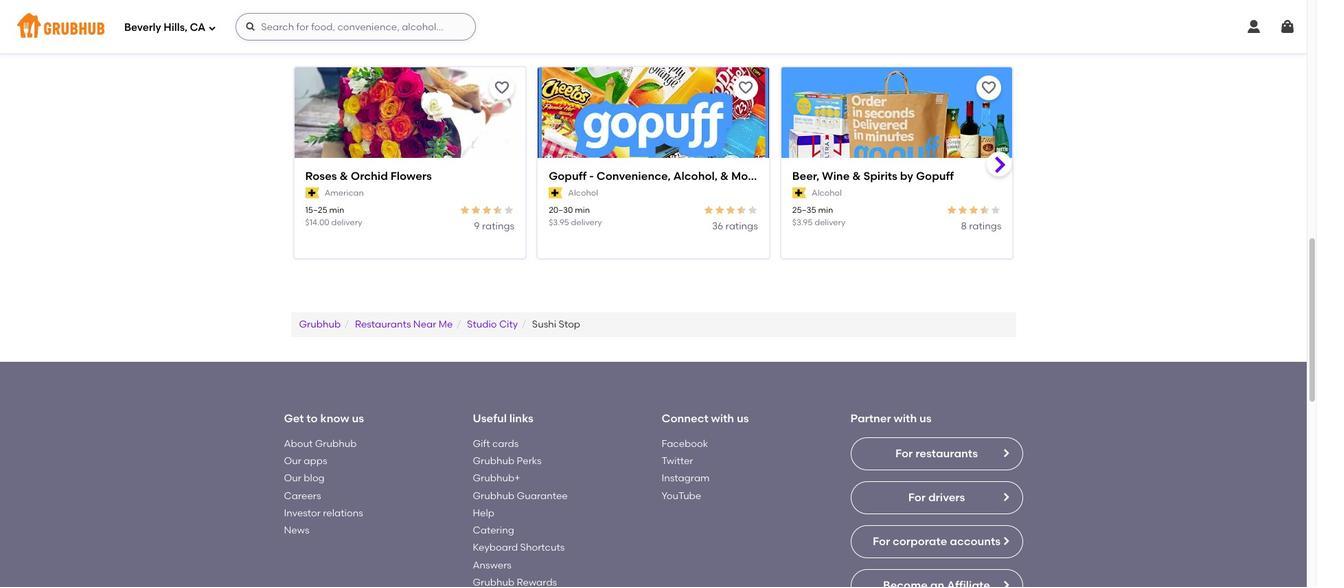 Task type: describe. For each thing, give the bounding box(es) containing it.
alcohol,
[[673, 170, 718, 183]]

grubhub perks link
[[473, 455, 542, 467]]

for restaurants link
[[851, 437, 1023, 470]]

restaurants
[[355, 319, 411, 330]]

1 our from the top
[[284, 455, 301, 467]]

$3.95 for gopuff - convenience, alcohol, & more
[[549, 217, 569, 227]]

right image for for corporate accounts
[[1000, 535, 1011, 546]]

partner with us
[[851, 412, 932, 425]]

studio city link
[[467, 319, 518, 330]]

grubhub down 'gift cards' 'link'
[[473, 455, 515, 467]]

for for for restaurants
[[896, 447, 913, 460]]

answers link
[[473, 560, 512, 571]]

20–30
[[549, 205, 573, 215]]

gift cards grubhub perks grubhub+ grubhub guarantee help catering keyboard shortcuts answers
[[473, 438, 568, 571]]

apps
[[304, 455, 327, 467]]

keyboard
[[473, 542, 518, 554]]

gopuff - convenience, alcohol, & more link
[[549, 169, 759, 185]]

answers
[[473, 560, 512, 571]]

20–30 min $3.95 delivery
[[549, 205, 602, 227]]

for corporate accounts link
[[851, 525, 1023, 558]]

drivers
[[928, 491, 965, 504]]

for drivers link
[[851, 481, 1023, 514]]

save this restaurant button for beer, wine & spirits by gopuff
[[977, 76, 1002, 100]]

spirits
[[864, 170, 898, 183]]

roses & orchid flowers logo image
[[294, 67, 525, 182]]

grubhub link
[[299, 319, 341, 330]]

$3.95 for beer, wine & spirits by gopuff
[[792, 217, 813, 227]]

save this restaurant button for roses & orchid flowers
[[490, 76, 515, 100]]

Search for food, convenience, alcohol... search field
[[236, 13, 476, 41]]

with for partner
[[894, 412, 917, 425]]

0 horizontal spatial svg image
[[245, 21, 256, 32]]

get to know us
[[284, 412, 364, 425]]

about grubhub link
[[284, 438, 357, 450]]

about grubhub our apps our blog careers investor relations news
[[284, 438, 363, 536]]

3 & from the left
[[852, 170, 861, 183]]

for restaurants
[[896, 447, 978, 460]]

1 horizontal spatial svg image
[[1246, 19, 1262, 35]]

grubhub inside about grubhub our apps our blog careers investor relations news
[[315, 438, 357, 450]]

for corporate accounts
[[873, 535, 1001, 548]]

grubhub+
[[473, 473, 520, 484]]

save this restaurant image
[[981, 80, 998, 96]]

news link
[[284, 525, 309, 536]]

orchid
[[351, 170, 388, 183]]

save this restaurant button for gopuff - convenience, alcohol, & more
[[733, 76, 758, 100]]

catering link
[[473, 525, 514, 536]]

instagram
[[662, 473, 710, 484]]

roses & orchid flowers
[[305, 170, 432, 183]]

1 horizontal spatial svg image
[[1279, 19, 1296, 35]]

grubhub+ link
[[473, 473, 520, 484]]

corporate
[[893, 535, 947, 548]]

beer, wine & spirits by gopuff link
[[792, 169, 1002, 185]]

subscription pass image for gopuff
[[549, 188, 563, 199]]

connect
[[662, 412, 709, 425]]

beer, wine & spirits by gopuff
[[792, 170, 954, 183]]

1 us from the left
[[352, 412, 364, 425]]

0 horizontal spatial to
[[307, 412, 318, 425]]

save this restaurant image for gopuff - convenience, alcohol, & more
[[737, 80, 754, 96]]

alcohol for -
[[568, 188, 598, 198]]

connect with us
[[662, 412, 749, 425]]

our blog link
[[284, 473, 325, 484]]

8 ratings
[[961, 220, 1002, 232]]

subscription pass image for beer,
[[792, 188, 806, 199]]

accounts
[[950, 535, 1001, 548]]

ca
[[190, 21, 206, 33]]

american
[[325, 188, 364, 198]]

our apps link
[[284, 455, 327, 467]]

links
[[509, 412, 534, 425]]

gift cards link
[[473, 438, 519, 450]]

about
[[284, 438, 313, 450]]

useful links
[[473, 412, 534, 425]]

3 right image from the top
[[1000, 579, 1011, 587]]

city
[[499, 319, 518, 330]]

ratings for beer, wine & spirits by gopuff
[[969, 220, 1002, 232]]

careers
[[284, 490, 321, 502]]

stop
[[559, 319, 580, 330]]

grubhub guarantee link
[[473, 490, 568, 502]]

delivery for &
[[331, 217, 362, 227]]

know
[[320, 412, 349, 425]]

sushi
[[532, 319, 556, 330]]

shortcuts
[[520, 542, 565, 554]]

get
[[284, 412, 304, 425]]

youtube
[[662, 490, 701, 502]]

delivered
[[294, 34, 363, 51]]



Task type: locate. For each thing, give the bounding box(es) containing it.
for for for drivers
[[908, 491, 926, 504]]

min for beer,
[[818, 205, 833, 215]]

& left more
[[720, 170, 729, 183]]

restaurants
[[916, 447, 978, 460]]

keyboard shortcuts link
[[473, 542, 565, 554]]

2 alcohol from the left
[[812, 188, 842, 198]]

$3.95 inside 25–35 min $3.95 delivery
[[792, 217, 813, 227]]

roses & orchid flowers link
[[305, 169, 515, 185]]

right image
[[1000, 448, 1011, 459]]

alcohol
[[568, 188, 598, 198], [812, 188, 842, 198]]

1 horizontal spatial $3.95
[[792, 217, 813, 227]]

0 horizontal spatial &
[[340, 170, 348, 183]]

0 horizontal spatial svg image
[[208, 24, 217, 32]]

for down the partner with us
[[896, 447, 913, 460]]

1 horizontal spatial delivery
[[571, 217, 602, 227]]

instagram link
[[662, 473, 710, 484]]

convenience,
[[597, 170, 671, 183]]

1 subscription pass image from the left
[[549, 188, 563, 199]]

$3.95 inside 20–30 min $3.95 delivery
[[549, 217, 569, 227]]

& right wine
[[852, 170, 861, 183]]

for left drivers
[[908, 491, 926, 504]]

beer, wine & spirits by gopuff logo image
[[781, 67, 1013, 182]]

facebook
[[662, 438, 708, 450]]

to right get
[[307, 412, 318, 425]]

0 horizontal spatial with
[[711, 412, 734, 425]]

ratings right 9
[[482, 220, 515, 232]]

3 min from the left
[[818, 205, 833, 215]]

2 our from the top
[[284, 473, 301, 484]]

gopuff - convenience, alcohol, & more logo image
[[538, 67, 769, 182]]

$3.95 down 25–35
[[792, 217, 813, 227]]

1 ratings from the left
[[482, 220, 515, 232]]

0 horizontal spatial alcohol
[[568, 188, 598, 198]]

1 horizontal spatial gopuff
[[916, 170, 954, 183]]

catering
[[473, 525, 514, 536]]

to left you
[[419, 34, 434, 51]]

0 horizontal spatial $3.95
[[549, 217, 569, 227]]

near
[[413, 319, 436, 330]]

36 ratings
[[712, 220, 758, 232]]

us right connect
[[737, 412, 749, 425]]

min inside 15–25 min $14.00 delivery
[[329, 205, 344, 215]]

perks
[[517, 455, 542, 467]]

for drivers
[[908, 491, 965, 504]]

cards
[[492, 438, 519, 450]]

3 save this restaurant button from the left
[[977, 76, 1002, 100]]

grubhub down grubhub+ link
[[473, 490, 515, 502]]

subscription pass image
[[305, 188, 319, 199]]

1 vertical spatial for
[[908, 491, 926, 504]]

delivery down 25–35
[[815, 217, 846, 227]]

grubhub
[[299, 319, 341, 330], [315, 438, 357, 450], [473, 455, 515, 467], [473, 490, 515, 502]]

1 vertical spatial to
[[307, 412, 318, 425]]

1 horizontal spatial save this restaurant image
[[737, 80, 754, 96]]

more
[[731, 170, 759, 183]]

15–25 min $14.00 delivery
[[305, 205, 362, 227]]

2 horizontal spatial delivery
[[815, 217, 846, 227]]

grubhub left restaurants
[[299, 319, 341, 330]]

1 save this restaurant button from the left
[[490, 76, 515, 100]]

1 horizontal spatial ratings
[[726, 220, 758, 232]]

gopuff left "-"
[[549, 170, 587, 183]]

ratings for roses & orchid flowers
[[482, 220, 515, 232]]

our up careers link
[[284, 473, 301, 484]]

1 horizontal spatial subscription pass image
[[792, 188, 806, 199]]

with for connect
[[711, 412, 734, 425]]

grubhub down know
[[315, 438, 357, 450]]

1 min from the left
[[329, 205, 344, 215]]

2 ratings from the left
[[726, 220, 758, 232]]

useful
[[473, 412, 507, 425]]

wine
[[822, 170, 850, 183]]

2 us from the left
[[737, 412, 749, 425]]

delivery for -
[[571, 217, 602, 227]]

us up for restaurants on the bottom right
[[920, 412, 932, 425]]

1 horizontal spatial &
[[720, 170, 729, 183]]

min
[[329, 205, 344, 215], [575, 205, 590, 215], [818, 205, 833, 215]]

2 horizontal spatial save this restaurant button
[[977, 76, 1002, 100]]

right image for for drivers
[[1000, 492, 1011, 503]]

1 horizontal spatial us
[[737, 412, 749, 425]]

1 right image from the top
[[1000, 492, 1011, 503]]

2 horizontal spatial ratings
[[969, 220, 1002, 232]]

facebook link
[[662, 438, 708, 450]]

0 horizontal spatial gopuff
[[549, 170, 587, 183]]

delivery
[[331, 217, 362, 227], [571, 217, 602, 227], [815, 217, 846, 227]]

0 vertical spatial our
[[284, 455, 301, 467]]

2 vertical spatial for
[[873, 535, 890, 548]]

2 gopuff from the left
[[916, 170, 954, 183]]

hills,
[[164, 21, 187, 33]]

us right know
[[352, 412, 364, 425]]

3 delivery from the left
[[815, 217, 846, 227]]

delivery inside 25–35 min $3.95 delivery
[[815, 217, 846, 227]]

relations
[[323, 507, 363, 519]]

ratings right 8
[[969, 220, 1002, 232]]

1 save this restaurant image from the left
[[494, 80, 510, 96]]

1 alcohol from the left
[[568, 188, 598, 198]]

1 horizontal spatial save this restaurant button
[[733, 76, 758, 100]]

25–35
[[792, 205, 816, 215]]

1 horizontal spatial min
[[575, 205, 590, 215]]

right image inside for corporate accounts link
[[1000, 535, 1011, 546]]

restaurants near me
[[355, 319, 453, 330]]

roses
[[305, 170, 337, 183]]

min for roses
[[329, 205, 344, 215]]

0 horizontal spatial subscription pass image
[[549, 188, 563, 199]]

9
[[474, 220, 480, 232]]

our
[[284, 455, 301, 467], [284, 473, 301, 484]]

help
[[473, 507, 494, 519]]

0 horizontal spatial ratings
[[482, 220, 515, 232]]

0 vertical spatial right image
[[1000, 492, 1011, 503]]

min right 25–35
[[818, 205, 833, 215]]

us
[[352, 412, 364, 425], [737, 412, 749, 425], [920, 412, 932, 425]]

us for partner with us
[[920, 412, 932, 425]]

2 with from the left
[[894, 412, 917, 425]]

you
[[438, 34, 464, 51]]

alcohol for wine
[[812, 188, 842, 198]]

gift
[[473, 438, 490, 450]]

gopuff - convenience, alcohol, & more
[[549, 170, 759, 183]]

3 us from the left
[[920, 412, 932, 425]]

beer,
[[792, 170, 819, 183]]

alcohol down "-"
[[568, 188, 598, 198]]

delivered fastest to you
[[294, 34, 464, 51]]

min for gopuff
[[575, 205, 590, 215]]

beverly hills, ca
[[124, 21, 206, 33]]

1 & from the left
[[340, 170, 348, 183]]

0 horizontal spatial us
[[352, 412, 364, 425]]

& up american
[[340, 170, 348, 183]]

alcohol down wine
[[812, 188, 842, 198]]

2 save this restaurant image from the left
[[737, 80, 754, 96]]

our down about at left bottom
[[284, 455, 301, 467]]

guarantee
[[517, 490, 568, 502]]

delivery for wine
[[815, 217, 846, 227]]

ratings right 36
[[726, 220, 758, 232]]

twitter
[[662, 455, 693, 467]]

help link
[[473, 507, 494, 519]]

1 gopuff from the left
[[549, 170, 587, 183]]

1 with from the left
[[711, 412, 734, 425]]

2 vertical spatial right image
[[1000, 579, 1011, 587]]

min inside 25–35 min $3.95 delivery
[[818, 205, 833, 215]]

2 horizontal spatial min
[[818, 205, 833, 215]]

1 horizontal spatial alcohol
[[812, 188, 842, 198]]

2 horizontal spatial &
[[852, 170, 861, 183]]

me
[[439, 319, 453, 330]]

for for for corporate accounts
[[873, 535, 890, 548]]

-
[[589, 170, 594, 183]]

0 horizontal spatial min
[[329, 205, 344, 215]]

$3.95
[[549, 217, 569, 227], [792, 217, 813, 227]]

8
[[961, 220, 967, 232]]

0 horizontal spatial save this restaurant button
[[490, 76, 515, 100]]

$3.95 down "20–30" in the top left of the page
[[549, 217, 569, 227]]

15–25
[[305, 205, 327, 215]]

subscription pass image
[[549, 188, 563, 199], [792, 188, 806, 199]]

36
[[712, 220, 723, 232]]

for left "corporate" on the right bottom
[[873, 535, 890, 548]]

right image
[[1000, 492, 1011, 503], [1000, 535, 1011, 546], [1000, 579, 1011, 587]]

studio city
[[467, 319, 518, 330]]

2 horizontal spatial us
[[920, 412, 932, 425]]

fastest
[[366, 34, 416, 51]]

0 vertical spatial to
[[419, 34, 434, 51]]

with right connect
[[711, 412, 734, 425]]

0 horizontal spatial save this restaurant image
[[494, 80, 510, 96]]

beverly
[[124, 21, 161, 33]]

save this restaurant image
[[494, 80, 510, 96], [737, 80, 754, 96]]

facebook twitter instagram youtube
[[662, 438, 710, 502]]

2 delivery from the left
[[571, 217, 602, 227]]

2 $3.95 from the left
[[792, 217, 813, 227]]

gopuff right by
[[916, 170, 954, 183]]

blog
[[304, 473, 325, 484]]

svg image
[[1246, 19, 1262, 35], [208, 24, 217, 32]]

delivery down "20–30" in the top left of the page
[[571, 217, 602, 227]]

right image inside for drivers link
[[1000, 492, 1011, 503]]

min inside 20–30 min $3.95 delivery
[[575, 205, 590, 215]]

ratings
[[482, 220, 515, 232], [726, 220, 758, 232], [969, 220, 1002, 232]]

news
[[284, 525, 309, 536]]

2 & from the left
[[720, 170, 729, 183]]

twitter link
[[662, 455, 693, 467]]

subscription pass image up 25–35
[[792, 188, 806, 199]]

investor relations link
[[284, 507, 363, 519]]

partner
[[851, 412, 891, 425]]

&
[[340, 170, 348, 183], [720, 170, 729, 183], [852, 170, 861, 183]]

careers link
[[284, 490, 321, 502]]

$14.00
[[305, 217, 329, 227]]

save this restaurant button
[[490, 76, 515, 100], [733, 76, 758, 100], [977, 76, 1002, 100]]

main navigation navigation
[[0, 0, 1307, 54]]

1 horizontal spatial with
[[894, 412, 917, 425]]

1 horizontal spatial to
[[419, 34, 434, 51]]

us for connect with us
[[737, 412, 749, 425]]

0 horizontal spatial delivery
[[331, 217, 362, 227]]

1 vertical spatial right image
[[1000, 535, 1011, 546]]

delivery inside 20–30 min $3.95 delivery
[[571, 217, 602, 227]]

min down american
[[329, 205, 344, 215]]

25–35 min $3.95 delivery
[[792, 205, 846, 227]]

flowers
[[391, 170, 432, 183]]

by
[[900, 170, 913, 183]]

to
[[419, 34, 434, 51], [307, 412, 318, 425]]

star icon image
[[460, 205, 471, 216], [471, 205, 482, 216], [482, 205, 493, 216], [493, 205, 504, 216], [493, 205, 504, 216], [504, 205, 515, 216], [703, 205, 714, 216], [714, 205, 725, 216], [725, 205, 736, 216], [736, 205, 747, 216], [736, 205, 747, 216], [747, 205, 758, 216], [947, 205, 958, 216], [958, 205, 969, 216], [969, 205, 980, 216], [980, 205, 991, 216], [980, 205, 991, 216], [991, 205, 1002, 216]]

restaurants near me link
[[355, 319, 453, 330]]

0 vertical spatial for
[[896, 447, 913, 460]]

subscription pass image up "20–30" in the top left of the page
[[549, 188, 563, 199]]

investor
[[284, 507, 321, 519]]

1 delivery from the left
[[331, 217, 362, 227]]

3 ratings from the left
[[969, 220, 1002, 232]]

svg image
[[1279, 19, 1296, 35], [245, 21, 256, 32]]

delivery down american
[[331, 217, 362, 227]]

with right partner
[[894, 412, 917, 425]]

1 $3.95 from the left
[[549, 217, 569, 227]]

2 save this restaurant button from the left
[[733, 76, 758, 100]]

delivery inside 15–25 min $14.00 delivery
[[331, 217, 362, 227]]

youtube link
[[662, 490, 701, 502]]

ratings for gopuff - convenience, alcohol, & more
[[726, 220, 758, 232]]

save this restaurant image for roses & orchid flowers
[[494, 80, 510, 96]]

for
[[896, 447, 913, 460], [908, 491, 926, 504], [873, 535, 890, 548]]

2 min from the left
[[575, 205, 590, 215]]

1 vertical spatial our
[[284, 473, 301, 484]]

2 right image from the top
[[1000, 535, 1011, 546]]

9 ratings
[[474, 220, 515, 232]]

2 subscription pass image from the left
[[792, 188, 806, 199]]

min right "20–30" in the top left of the page
[[575, 205, 590, 215]]

sushi stop
[[532, 319, 580, 330]]

studio
[[467, 319, 497, 330]]



Task type: vqa. For each thing, say whether or not it's contained in the screenshot.
first OUR
yes



